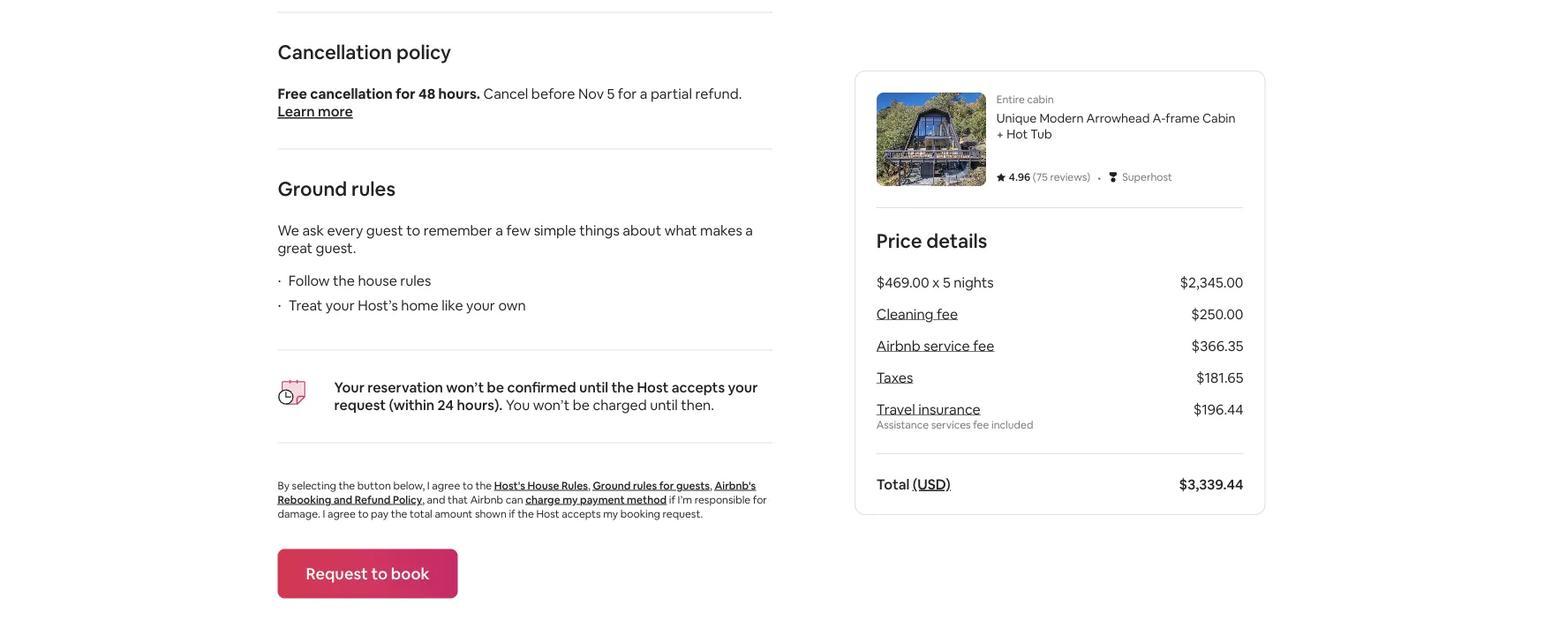 Task type: vqa. For each thing, say whether or not it's contained in the screenshot.
The Nov within APTOS, CALIFORNIA 4 MIN WALK TO RIO DEL MAR BEACH NOV 16 – 21 $315 NIGHT
no



Task type: describe. For each thing, give the bounding box(es) containing it.
learn more button
[[278, 103, 353, 121]]

my inside if i'm responsible for damage. i agree to pay the total amount shown if the host accepts my booking request.
[[603, 508, 618, 521]]

superhost
[[1123, 170, 1173, 184]]

cancellation
[[310, 85, 393, 103]]

refund
[[355, 494, 391, 507]]

fee for services
[[973, 419, 989, 432]]

cancellation
[[278, 40, 392, 65]]

total (usd)
[[877, 476, 951, 494]]

$366.35
[[1192, 337, 1244, 355]]

below,
[[393, 480, 425, 493]]

free cancellation for 48 hours. cancel before nov 5 for a partial refund. learn more
[[278, 85, 742, 121]]

ground rules
[[278, 177, 396, 202]]

won't inside the your reservation won't be confirmed until the host accepts your request (within 24 hours).
[[446, 379, 484, 397]]

details
[[927, 228, 988, 253]]

5 inside free cancellation for 48 hours. cancel before nov 5 for a partial refund. learn more
[[607, 85, 615, 103]]

for left 48
[[396, 85, 416, 103]]

total
[[410, 508, 433, 521]]

services
[[931, 419, 971, 432]]

1 horizontal spatial until
[[650, 397, 678, 415]]

own
[[498, 297, 526, 315]]

to up that on the left of page
[[463, 480, 473, 493]]

tub
[[1031, 126, 1052, 142]]

policy
[[396, 40, 451, 65]]

taxes button
[[877, 369, 913, 387]]

airbnb's
[[715, 480, 756, 493]]

refund.
[[695, 85, 742, 103]]

request to book
[[306, 564, 430, 585]]

every
[[327, 222, 363, 240]]

cleaning fee
[[877, 305, 958, 323]]

2 horizontal spatial a
[[746, 222, 753, 240]]

rules inside follow the house rules treat your host's home like your own
[[400, 272, 431, 290]]

modern
[[1040, 110, 1084, 126]]

simple
[[534, 222, 576, 240]]

$469.00
[[877, 273, 930, 291]]

accepts inside the your reservation won't be confirmed until the host accepts your request (within 24 hours).
[[672, 379, 725, 397]]

travel
[[877, 400, 916, 419]]

x
[[933, 273, 940, 291]]

1 horizontal spatial won't
[[533, 397, 570, 415]]

(
[[1033, 170, 1036, 184]]

amount
[[435, 508, 473, 521]]

can
[[506, 494, 523, 507]]

1 horizontal spatial 5
[[943, 273, 951, 291]]

policy
[[393, 494, 422, 507]]

things
[[579, 222, 620, 240]]

airbnb's rebooking and refund policy button
[[278, 480, 756, 507]]

reservation
[[368, 379, 443, 397]]

request to book button
[[278, 550, 458, 600]]

i for below,
[[427, 480, 430, 493]]

1 horizontal spatial airbnb
[[877, 337, 921, 355]]

entire
[[997, 93, 1025, 106]]

1 horizontal spatial be
[[573, 397, 590, 415]]

cleaning fee button
[[877, 305, 958, 323]]

2 horizontal spatial ,
[[710, 480, 713, 493]]

shown
[[475, 508, 507, 521]]

house
[[358, 272, 397, 290]]

•
[[1098, 168, 1101, 186]]

follow
[[288, 272, 330, 290]]

rules
[[562, 480, 588, 493]]

request
[[306, 564, 368, 585]]

cleaning
[[877, 305, 934, 323]]

0 horizontal spatial a
[[496, 222, 503, 240]]

selecting
[[292, 480, 336, 493]]

assistance
[[877, 419, 929, 432]]

hot
[[1007, 126, 1028, 142]]

1 horizontal spatial ,
[[588, 480, 591, 493]]

your reservation won't be confirmed until the host accepts your request (within 24 hours).
[[334, 379, 758, 415]]

0 horizontal spatial if
[[509, 508, 515, 521]]

total
[[877, 476, 910, 494]]

0 horizontal spatial airbnb
[[470, 494, 503, 507]]

treat
[[288, 297, 323, 315]]

until inside the your reservation won't be confirmed until the host accepts your request (within 24 hours).
[[579, 379, 609, 397]]

to inside if i'm responsible for damage. i agree to pay the total amount shown if the host accepts my booking request.
[[358, 508, 369, 521]]

travel insurance button
[[877, 400, 981, 419]]

4.96 ( 75 reviews )
[[1009, 170, 1091, 184]]

ground rules for guests link
[[593, 480, 710, 493]]

your
[[334, 379, 365, 397]]

0 vertical spatial fee
[[937, 305, 958, 323]]

host inside the your reservation won't be confirmed until the host accepts your request (within 24 hours).
[[637, 379, 669, 397]]

like
[[442, 297, 463, 315]]

$196.44
[[1194, 400, 1244, 419]]

price details
[[877, 228, 988, 253]]

what
[[665, 222, 697, 240]]

(usd) button
[[913, 476, 951, 494]]

service
[[924, 337, 970, 355]]

be inside the your reservation won't be confirmed until the host accepts your request (within 24 hours).
[[487, 379, 504, 397]]

unique
[[997, 110, 1037, 126]]

your for house
[[466, 297, 495, 315]]

airbnb service fee
[[877, 337, 995, 355]]

a inside free cancellation for 48 hours. cancel before nov 5 for a partial refund. learn more
[[640, 85, 648, 103]]

insurance
[[919, 400, 981, 419]]

2 and from the left
[[427, 494, 445, 507]]

48
[[419, 85, 436, 103]]

4.96
[[1009, 170, 1031, 184]]

you won't be charged until then.
[[506, 397, 714, 415]]

entire cabin unique modern arrowhead a-frame cabin + hot tub
[[997, 93, 1236, 142]]

frame
[[1166, 110, 1200, 126]]

button
[[357, 480, 391, 493]]

1 horizontal spatial if
[[669, 494, 676, 507]]



Task type: locate. For each thing, give the bounding box(es) containing it.
2 horizontal spatial your
[[728, 379, 758, 397]]

to left pay
[[358, 508, 369, 521]]

host's house rules button
[[494, 480, 588, 493]]

host left then. at left
[[637, 379, 669, 397]]

and inside airbnb's rebooking and refund policy
[[334, 494, 353, 507]]

0 vertical spatial ground
[[278, 177, 347, 202]]

hours.
[[439, 85, 480, 103]]

home
[[401, 297, 439, 315]]

airbnb service fee button
[[877, 337, 995, 355]]

a-
[[1153, 110, 1166, 126]]

the left then. at left
[[612, 379, 634, 397]]

to
[[406, 222, 421, 240], [463, 480, 473, 493], [358, 508, 369, 521], [371, 564, 388, 585]]

2 vertical spatial rules
[[633, 480, 657, 493]]

my down rules in the bottom of the page
[[563, 494, 578, 507]]

1 vertical spatial accepts
[[562, 508, 601, 521]]

1 vertical spatial agree
[[328, 508, 356, 521]]

the inside follow the house rules treat your host's home like your own
[[333, 272, 355, 290]]

the down can
[[518, 508, 534, 521]]

rules up method
[[633, 480, 657, 493]]

a left "partial"
[[640, 85, 648, 103]]

method
[[627, 494, 667, 507]]

0 vertical spatial agree
[[432, 480, 460, 493]]

be left you
[[487, 379, 504, 397]]

host inside if i'm responsible for damage. i agree to pay the total amount shown if the host accepts my booking request.
[[536, 508, 560, 521]]

to right guest on the top left
[[406, 222, 421, 240]]

charge my payment method button
[[526, 494, 667, 507]]

5
[[607, 85, 615, 103], [943, 273, 951, 291]]

accepts
[[672, 379, 725, 397], [562, 508, 601, 521]]

agree for damage.
[[328, 508, 356, 521]]

2 vertical spatial fee
[[973, 419, 989, 432]]

if down can
[[509, 508, 515, 521]]

1 horizontal spatial my
[[603, 508, 618, 521]]

nov
[[578, 85, 604, 103]]

1 vertical spatial fee
[[973, 337, 995, 355]]

we ask every guest to remember a few simple things about what makes a great guest.
[[278, 222, 753, 258]]

airbnb up the taxes
[[877, 337, 921, 355]]

agree up that on the left of page
[[432, 480, 460, 493]]

fee for service
[[973, 337, 995, 355]]

host down , and that airbnb can charge my payment method
[[536, 508, 560, 521]]

1 vertical spatial rules
[[400, 272, 431, 290]]

assistance services fee included
[[877, 419, 1034, 432]]

+
[[997, 126, 1004, 142]]

1 vertical spatial host
[[536, 508, 560, 521]]

0 horizontal spatial i
[[323, 508, 325, 521]]

0 vertical spatial 5
[[607, 85, 615, 103]]

0 vertical spatial accepts
[[672, 379, 725, 397]]

0 vertical spatial rules
[[351, 177, 396, 202]]

guest.
[[316, 240, 356, 258]]

1 vertical spatial my
[[603, 508, 618, 521]]

i inside if i'm responsible for damage. i agree to pay the total amount shown if the host accepts my booking request.
[[323, 508, 325, 521]]

0 vertical spatial my
[[563, 494, 578, 507]]

for inside if i'm responsible for damage. i agree to pay the total amount shown if the host accepts my booking request.
[[753, 494, 767, 507]]

included
[[992, 419, 1034, 432]]

2 horizontal spatial rules
[[633, 480, 657, 493]]

my down payment at the bottom left
[[603, 508, 618, 521]]

damage.
[[278, 508, 320, 521]]

agree inside if i'm responsible for damage. i agree to pay the total amount shown if the host accepts my booking request.
[[328, 508, 356, 521]]

1 horizontal spatial ground
[[593, 480, 631, 493]]

$181.65
[[1197, 369, 1244, 387]]

0 horizontal spatial ,
[[422, 494, 425, 507]]

0 horizontal spatial won't
[[446, 379, 484, 397]]

for down airbnb's
[[753, 494, 767, 507]]

your inside the your reservation won't be confirmed until the host accepts your request (within 24 hours).
[[728, 379, 758, 397]]

accepts inside if i'm responsible for damage. i agree to pay the total amount shown if the host accepts my booking request.
[[562, 508, 601, 521]]

0 horizontal spatial until
[[579, 379, 609, 397]]

your right treat
[[326, 297, 355, 315]]

0 horizontal spatial rules
[[351, 177, 396, 202]]

5 right nov
[[607, 85, 615, 103]]

(usd)
[[913, 476, 951, 494]]

guest
[[366, 222, 403, 240]]

, up charge my payment method 'button'
[[588, 480, 591, 493]]

and up total
[[427, 494, 445, 507]]

then.
[[681, 397, 714, 415]]

your for won't
[[728, 379, 758, 397]]

taxes
[[877, 369, 913, 387]]

more
[[318, 103, 353, 121]]

, and that airbnb can charge my payment method
[[422, 494, 667, 507]]

, up 'responsible'
[[710, 480, 713, 493]]

to inside we ask every guest to remember a few simple things about what makes a great guest.
[[406, 222, 421, 240]]

0 horizontal spatial agree
[[328, 508, 356, 521]]

book
[[391, 564, 430, 585]]

travel insurance
[[877, 400, 981, 419]]

to left book
[[371, 564, 388, 585]]

accepts right charged
[[672, 379, 725, 397]]

0 horizontal spatial 5
[[607, 85, 615, 103]]

1 horizontal spatial accepts
[[672, 379, 725, 397]]

price
[[877, 228, 922, 253]]

remember
[[424, 222, 493, 240]]

0 horizontal spatial be
[[487, 379, 504, 397]]

learn
[[278, 103, 315, 121]]

cancellation policy
[[278, 40, 451, 65]]

for up method
[[659, 480, 674, 493]]

confirmed
[[507, 379, 576, 397]]

i for damage.
[[323, 508, 325, 521]]

if
[[669, 494, 676, 507], [509, 508, 515, 521]]

airbnb
[[877, 337, 921, 355], [470, 494, 503, 507]]

1 horizontal spatial and
[[427, 494, 445, 507]]

ask
[[302, 222, 324, 240]]

arrowhead
[[1087, 110, 1150, 126]]

fee up service
[[937, 305, 958, 323]]

0 vertical spatial if
[[669, 494, 676, 507]]

i right below,
[[427, 480, 430, 493]]

host's
[[494, 480, 525, 493]]

i'm
[[678, 494, 692, 507]]

about
[[623, 222, 662, 240]]

until left then. at left
[[650, 397, 678, 415]]

fee right service
[[973, 337, 995, 355]]

0 horizontal spatial my
[[563, 494, 578, 507]]

1 vertical spatial 5
[[943, 273, 951, 291]]

won't right you
[[533, 397, 570, 415]]

i
[[427, 480, 430, 493], [323, 508, 325, 521]]

the left button
[[339, 480, 355, 493]]

a right 'makes'
[[746, 222, 753, 240]]

pay
[[371, 508, 389, 521]]

1 vertical spatial i
[[323, 508, 325, 521]]

your right like
[[466, 297, 495, 315]]

the down guest.
[[333, 272, 355, 290]]

request
[[334, 397, 386, 415]]

rules up home in the left of the page
[[400, 272, 431, 290]]

1 horizontal spatial i
[[427, 480, 430, 493]]

1 horizontal spatial a
[[640, 85, 648, 103]]

you
[[506, 397, 530, 415]]

1 horizontal spatial host
[[637, 379, 669, 397]]

, up total
[[422, 494, 425, 507]]

be left charged
[[573, 397, 590, 415]]

0 vertical spatial airbnb
[[877, 337, 921, 355]]

1 horizontal spatial rules
[[400, 272, 431, 290]]

booking
[[621, 508, 660, 521]]

charged
[[593, 397, 647, 415]]

hours).
[[457, 397, 503, 415]]

0 vertical spatial host
[[637, 379, 669, 397]]

partial
[[651, 85, 692, 103]]

1 and from the left
[[334, 494, 353, 507]]

agree down refund
[[328, 508, 356, 521]]

we
[[278, 222, 299, 240]]

won't
[[446, 379, 484, 397], [533, 397, 570, 415]]

the down policy
[[391, 508, 407, 521]]

agree for below,
[[432, 480, 460, 493]]

rebooking
[[278, 494, 331, 507]]

$469.00 x 5 nights
[[877, 273, 994, 291]]

reviews
[[1050, 170, 1087, 184]]

your right then. at left
[[728, 379, 758, 397]]

$3,339.44
[[1179, 476, 1244, 494]]

for
[[396, 85, 416, 103], [618, 85, 637, 103], [659, 480, 674, 493], [753, 494, 767, 507]]

1 vertical spatial airbnb
[[470, 494, 503, 507]]

house
[[528, 480, 559, 493]]

follow the house rules treat your host's home like your own
[[288, 272, 526, 315]]

0 horizontal spatial accepts
[[562, 508, 601, 521]]

5 right x
[[943, 273, 951, 291]]

0 vertical spatial i
[[427, 480, 430, 493]]

that
[[448, 494, 468, 507]]

airbnb's rebooking and refund policy
[[278, 480, 756, 507]]

rules
[[351, 177, 396, 202], [400, 272, 431, 290], [633, 480, 657, 493]]

great
[[278, 240, 313, 258]]

the inside the your reservation won't be confirmed until the host accepts your request (within 24 hours).
[[612, 379, 634, 397]]

makes
[[700, 222, 743, 240]]

by selecting the button below, i agree to the host's house rules , ground rules for guests ,
[[278, 480, 715, 493]]

if left i'm
[[669, 494, 676, 507]]

rules up guest on the top left
[[351, 177, 396, 202]]

0 horizontal spatial ground
[[278, 177, 347, 202]]

)
[[1087, 170, 1091, 184]]

1 vertical spatial if
[[509, 508, 515, 521]]

the left 'host's'
[[476, 480, 492, 493]]

charge
[[526, 494, 560, 507]]

nights
[[954, 273, 994, 291]]

1 horizontal spatial your
[[466, 297, 495, 315]]

ground up payment at the bottom left
[[593, 480, 631, 493]]

won't left you
[[446, 379, 484, 397]]

until right confirmed
[[579, 379, 609, 397]]

i down rebooking
[[323, 508, 325, 521]]

1 horizontal spatial agree
[[432, 480, 460, 493]]

free
[[278, 85, 307, 103]]

host
[[637, 379, 669, 397], [536, 508, 560, 521]]

accepts down charge my payment method 'button'
[[562, 508, 601, 521]]

to inside 'button'
[[371, 564, 388, 585]]

ground up 'ask'
[[278, 177, 347, 202]]

fee right services
[[973, 419, 989, 432]]

0 horizontal spatial host
[[536, 508, 560, 521]]

a left few
[[496, 222, 503, 240]]

and left refund
[[334, 494, 353, 507]]

your
[[326, 297, 355, 315], [466, 297, 495, 315], [728, 379, 758, 397]]

0 horizontal spatial and
[[334, 494, 353, 507]]

1 vertical spatial ground
[[593, 480, 631, 493]]

for right nov
[[618, 85, 637, 103]]

a
[[640, 85, 648, 103], [496, 222, 503, 240], [746, 222, 753, 240]]

ground
[[278, 177, 347, 202], [593, 480, 631, 493]]

airbnb up shown
[[470, 494, 503, 507]]

0 horizontal spatial your
[[326, 297, 355, 315]]

request.
[[663, 508, 703, 521]]

$2,345.00
[[1180, 273, 1244, 291]]



